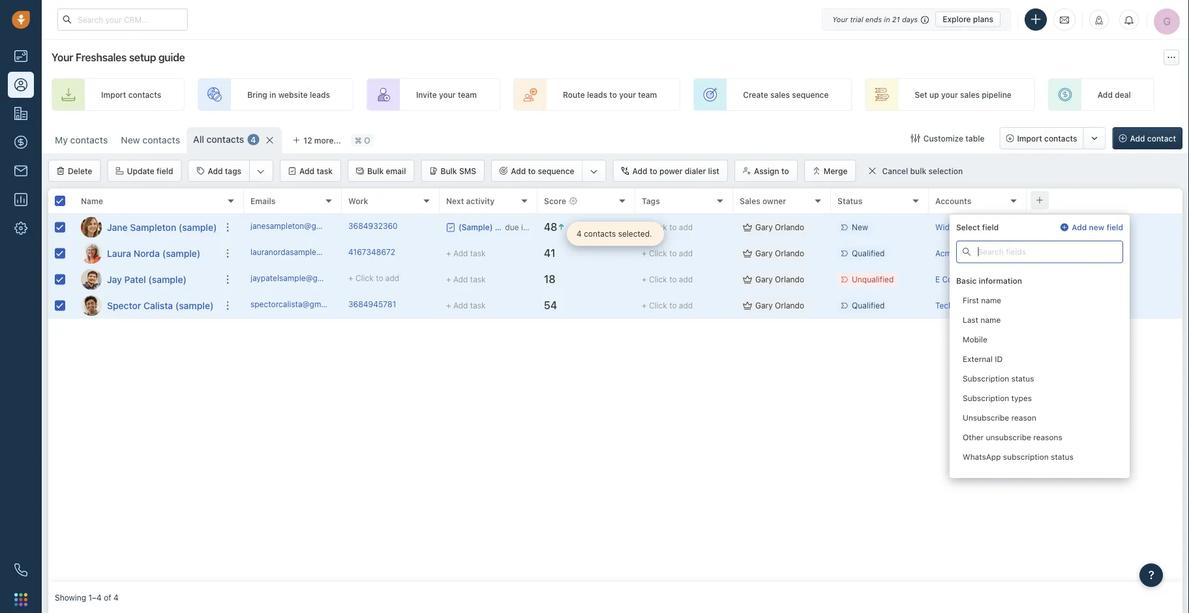 Task type: describe. For each thing, give the bounding box(es) containing it.
s image
[[81, 295, 102, 316]]

spectorcalista@gmail.com
[[251, 300, 347, 309]]

1 sales from the left
[[770, 90, 790, 99]]

1 vertical spatial in
[[269, 90, 276, 99]]

add tags button
[[189, 160, 249, 181]]

e
[[936, 275, 940, 284]]

1 team from the left
[[458, 90, 477, 99]]

import contacts link
[[52, 78, 185, 111]]

subscription status
[[963, 374, 1034, 383]]

norda
[[134, 248, 160, 259]]

+ add task for 54
[[446, 301, 486, 310]]

21
[[892, 15, 900, 23]]

Search your CRM... text field
[[57, 8, 188, 31]]

email
[[386, 166, 406, 175]]

add for add deal
[[1098, 90, 1113, 99]]

1 horizontal spatial sms
[[963, 472, 980, 481]]

delete button
[[48, 160, 101, 182]]

set up your sales pipeline link
[[865, 78, 1035, 111]]

2 horizontal spatial field
[[1107, 223, 1123, 232]]

spectorcalista@gmail.com 3684945781
[[251, 300, 396, 309]]

1 orlando from the top
[[775, 223, 804, 232]]

1 container_wx8msf4aqz5i3rn1 image from the left
[[446, 223, 455, 232]]

status
[[838, 196, 863, 205]]

subscription for subscription types
[[963, 393, 1009, 402]]

your for your freshsales setup guide
[[52, 51, 73, 64]]

add to sequence group
[[491, 160, 606, 182]]

set up your sales pipeline
[[915, 90, 1012, 99]]

press space to deselect this row. row containing 54
[[244, 293, 1183, 319]]

1 horizontal spatial in
[[884, 15, 890, 23]]

cell for 18
[[1027, 267, 1183, 292]]

bulk email button
[[348, 160, 415, 182]]

contacts inside button
[[1044, 134, 1077, 143]]

acme inc (sample) link
[[936, 249, 1004, 258]]

pipeline
[[982, 90, 1012, 99]]

showing 1–4 of 4
[[55, 593, 119, 602]]

+ click to add for 41
[[642, 249, 693, 258]]

import for import contacts button
[[1017, 134, 1042, 143]]

contacts inside grid
[[584, 229, 616, 238]]

cancel bulk selection
[[882, 167, 963, 176]]

table
[[966, 134, 985, 143]]

whatsapp
[[963, 452, 1001, 461]]

tags
[[225, 166, 241, 175]]

container_wx8msf4aqz5i3rn1 image for 54
[[743, 301, 752, 310]]

assign
[[754, 166, 779, 175]]

press space to deselect this row. row containing spector calista (sample)
[[48, 293, 244, 319]]

unsubscribe
[[963, 413, 1009, 422]]

jaypatelsample@gmail.com link
[[251, 273, 351, 286]]

inc
[[958, 249, 969, 258]]

container_wx8msf4aqz5i3rn1 image for 41
[[743, 249, 752, 258]]

external id
[[963, 354, 1003, 363]]

corp
[[942, 275, 960, 284]]

techcave
[[936, 301, 970, 310]]

import contacts for import contacts button
[[1017, 134, 1077, 143]]

route leads to your team
[[563, 90, 657, 99]]

import contacts button
[[1000, 127, 1084, 149]]

qualified for 54
[[852, 301, 885, 310]]

laura norda (sample) link
[[107, 247, 201, 260]]

qualified for 41
[[852, 249, 885, 258]]

angle down image
[[257, 165, 265, 178]]

customize table
[[924, 134, 985, 143]]

2 sales from the left
[[960, 90, 980, 99]]

contacts right my
[[70, 135, 108, 145]]

last name
[[963, 315, 1001, 324]]

jay patel (sample)
[[107, 274, 187, 285]]

2 container_wx8msf4aqz5i3rn1 image from the left
[[743, 223, 752, 232]]

types
[[1012, 393, 1032, 402]]

gary orlando for 41
[[755, 249, 804, 258]]

click for 18
[[649, 275, 667, 284]]

⌘
[[355, 136, 362, 145]]

+ click to add for 54
[[642, 301, 693, 310]]

status for sms subscription status
[[1030, 472, 1052, 481]]

press space to deselect this row. row containing 41
[[244, 241, 1183, 267]]

bulk sms button
[[421, 160, 485, 182]]

add to power dialer list
[[633, 166, 720, 175]]

patel
[[124, 274, 146, 285]]

(sample) for jay patel (sample)
[[148, 274, 187, 285]]

field for select field
[[982, 223, 999, 232]]

more...
[[314, 136, 341, 145]]

add for add to sequence
[[511, 166, 526, 175]]

(sample) for spector calista (sample)
[[175, 300, 214, 311]]

18
[[544, 273, 556, 285]]

freshworks switcher image
[[14, 593, 27, 606]]

add for add contact
[[1130, 134, 1145, 143]]

first
[[963, 295, 979, 305]]

guide
[[158, 51, 185, 64]]

3684945781 link
[[348, 299, 396, 313]]

4167348672 link
[[348, 247, 395, 260]]

row group containing jane sampleton (sample)
[[48, 215, 244, 319]]

jaypatelsample@gmail.com + click to add
[[251, 274, 399, 283]]

new
[[1089, 223, 1105, 232]]

subscription for subscription status
[[963, 374, 1009, 383]]

days
[[902, 15, 918, 23]]

press space to deselect this row. row containing 18
[[244, 267, 1183, 293]]

name column header
[[74, 189, 244, 215]]

4 contacts selected.
[[577, 229, 652, 238]]

freshsales
[[76, 51, 127, 64]]

explore
[[943, 15, 971, 24]]

route
[[563, 90, 585, 99]]

unqualified
[[852, 275, 894, 284]]

update field button
[[107, 160, 182, 182]]

j image
[[81, 217, 102, 238]]

e corp (sample)
[[936, 275, 995, 284]]

name row
[[48, 189, 244, 215]]

set
[[915, 90, 928, 99]]

1 your from the left
[[439, 90, 456, 99]]

customize
[[924, 134, 964, 143]]

laura
[[107, 248, 131, 259]]

54
[[544, 299, 557, 312]]

import contacts for import contacts link
[[101, 90, 161, 99]]

score
[[544, 196, 566, 205]]

bulk for bulk sms
[[441, 166, 457, 175]]

add task
[[299, 166, 333, 175]]

sms subscription status
[[963, 472, 1052, 481]]

plans
[[973, 15, 994, 24]]

0 vertical spatial status
[[1012, 374, 1034, 383]]

subscription types
[[963, 393, 1032, 402]]

add for 41
[[679, 249, 693, 258]]

task for 41
[[470, 249, 486, 258]]

to inside group
[[528, 166, 536, 175]]

spectorcalista@gmail.com link
[[251, 299, 347, 313]]

website
[[278, 90, 308, 99]]

first name
[[963, 295, 1001, 305]]

3 your from the left
[[941, 90, 958, 99]]

status for whatsapp subscription status
[[1051, 452, 1074, 461]]

update field
[[127, 166, 173, 175]]

spector calista (sample) link
[[107, 299, 214, 312]]

dialer
[[685, 166, 706, 175]]

jane sampleton (sample)
[[107, 222, 217, 233]]

(sample) for e corp (sample)
[[963, 275, 995, 284]]

add to power dialer list button
[[613, 160, 728, 182]]



Task type: locate. For each thing, give the bounding box(es) containing it.
0 vertical spatial subscription
[[1003, 452, 1049, 461]]

new contacts
[[121, 135, 180, 145]]

0 horizontal spatial container_wx8msf4aqz5i3rn1 image
[[446, 223, 455, 232]]

task for 18
[[470, 275, 486, 284]]

12 more...
[[304, 136, 341, 145]]

12
[[304, 136, 312, 145]]

0 horizontal spatial import contacts
[[101, 90, 161, 99]]

widgetz.io (sample)
[[936, 223, 1010, 232]]

container_wx8msf4aqz5i3rn1 image
[[446, 223, 455, 232], [743, 223, 752, 232]]

your right invite
[[439, 90, 456, 99]]

sales left pipeline
[[960, 90, 980, 99]]

leads right website
[[310, 90, 330, 99]]

cell
[[1027, 215, 1183, 240], [1027, 241, 1183, 266], [1027, 267, 1183, 292], [1027, 293, 1183, 318]]

row group containing 48
[[244, 215, 1183, 319]]

select field
[[956, 223, 999, 232]]

1 vertical spatial new
[[852, 223, 868, 232]]

bulk inside bulk email button
[[367, 166, 384, 175]]

import contacts inside import contacts link
[[101, 90, 161, 99]]

sequence inside "button"
[[538, 166, 574, 175]]

1 gary orlando from the top
[[755, 223, 804, 232]]

contacts right the all
[[207, 134, 244, 145]]

(sample) for acme inc (sample)
[[972, 249, 1004, 258]]

(sample) down jane sampleton (sample) link
[[162, 248, 201, 259]]

0 vertical spatial name
[[981, 295, 1001, 305]]

lauranordasample@gmail.com link
[[251, 247, 361, 260]]

1 vertical spatial your
[[52, 51, 73, 64]]

press space to deselect this row. row containing jane sampleton (sample)
[[48, 215, 244, 241]]

4 orlando from the top
[[775, 301, 804, 310]]

contacts down add deal link
[[1044, 134, 1077, 143]]

your right route
[[619, 90, 636, 99]]

reason
[[1012, 413, 1037, 422]]

gary for 54
[[755, 301, 773, 310]]

2 horizontal spatial 4
[[577, 229, 582, 238]]

(sample) up last name
[[972, 301, 1005, 310]]

(sample) right calista
[[175, 300, 214, 311]]

external
[[963, 354, 993, 363]]

1 cell from the top
[[1027, 215, 1183, 240]]

3684945781
[[348, 300, 396, 309]]

2 orlando from the top
[[775, 249, 804, 258]]

press space to deselect this row. row
[[48, 215, 244, 241], [244, 215, 1183, 241], [48, 241, 244, 267], [244, 241, 1183, 267], [48, 267, 244, 293], [244, 267, 1183, 293], [48, 293, 244, 319], [244, 293, 1183, 319]]

0 horizontal spatial your
[[52, 51, 73, 64]]

import down your freshsales setup guide
[[101, 90, 126, 99]]

(sample) inside spector calista (sample) link
[[175, 300, 214, 311]]

1 horizontal spatial leads
[[587, 90, 607, 99]]

work
[[348, 196, 368, 205]]

janesampleton@gmail.com 3684932360
[[251, 221, 398, 231]]

1 horizontal spatial container_wx8msf4aqz5i3rn1 image
[[743, 223, 752, 232]]

1 row group from the left
[[48, 215, 244, 319]]

4167348672
[[348, 247, 395, 257]]

sms down "whatsapp"
[[963, 472, 980, 481]]

(sample) right inc
[[972, 249, 1004, 258]]

mobile
[[963, 335, 988, 344]]

0 horizontal spatial in
[[269, 90, 276, 99]]

click
[[649, 223, 667, 232], [649, 249, 667, 258], [355, 274, 374, 283], [649, 275, 667, 284], [649, 301, 667, 310]]

3 gary from the top
[[755, 275, 773, 284]]

(sample) inside jay patel (sample) link
[[148, 274, 187, 285]]

unsubscribe
[[986, 432, 1031, 442]]

jane sampleton (sample) link
[[107, 221, 217, 234]]

name for last name
[[981, 315, 1001, 324]]

1 horizontal spatial import
[[1017, 134, 1042, 143]]

1 subscription from the top
[[963, 374, 1009, 383]]

sequence for create sales sequence
[[792, 90, 829, 99]]

status down whatsapp subscription status
[[1030, 472, 1052, 481]]

sequence up score
[[538, 166, 574, 175]]

+ add task for 41
[[446, 249, 486, 258]]

add for add to power dialer list
[[633, 166, 648, 175]]

spector
[[107, 300, 141, 311]]

phone image
[[14, 564, 27, 577]]

1 gary from the top
[[755, 223, 773, 232]]

update
[[127, 166, 154, 175]]

assign to button
[[735, 160, 798, 182]]

2 horizontal spatial your
[[941, 90, 958, 99]]

e corp (sample) link
[[936, 275, 995, 284]]

subscription down other unsubscribe reasons at right
[[1003, 452, 1049, 461]]

name right last
[[981, 315, 1001, 324]]

2 row group from the left
[[244, 215, 1183, 319]]

next
[[446, 196, 464, 205]]

new inside press space to deselect this row. row
[[852, 223, 868, 232]]

task
[[317, 166, 333, 175], [470, 249, 486, 258], [470, 275, 486, 284], [470, 301, 486, 310]]

2 + click to add from the top
[[642, 249, 693, 258]]

0 vertical spatial 4
[[251, 135, 256, 144]]

add inside menu
[[1072, 223, 1087, 232]]

new down the status
[[852, 223, 868, 232]]

0 vertical spatial your
[[833, 15, 848, 23]]

4 inside all contacts 4
[[251, 135, 256, 144]]

cancel
[[882, 167, 908, 176]]

in left 21
[[884, 15, 890, 23]]

sms up next activity
[[459, 166, 476, 175]]

orlando for 54
[[775, 301, 804, 310]]

task inside button
[[317, 166, 333, 175]]

of
[[104, 593, 111, 602]]

add tags
[[208, 166, 241, 175]]

(sample) for laura norda (sample)
[[162, 248, 201, 259]]

setup
[[129, 51, 156, 64]]

trial
[[850, 15, 863, 23]]

1 vertical spatial sms
[[963, 472, 980, 481]]

email image
[[1060, 14, 1069, 25]]

0 horizontal spatial bulk
[[367, 166, 384, 175]]

team
[[458, 90, 477, 99], [638, 90, 657, 99]]

4 right all contacts link
[[251, 135, 256, 144]]

sms inside button
[[459, 166, 476, 175]]

select
[[956, 223, 980, 232]]

qualified down unqualified
[[852, 301, 885, 310]]

field for update field
[[157, 166, 173, 175]]

+
[[642, 223, 647, 232], [642, 249, 647, 258], [446, 249, 451, 258], [348, 274, 353, 283], [642, 275, 647, 284], [446, 275, 451, 284], [642, 301, 647, 310], [446, 301, 451, 310]]

1 + click to add from the top
[[642, 223, 693, 232]]

3 + add task from the top
[[446, 301, 486, 310]]

bring in website leads link
[[198, 78, 354, 111]]

4 + click to add from the top
[[642, 301, 693, 310]]

(sample) up spector calista (sample)
[[148, 274, 187, 285]]

0 vertical spatial in
[[884, 15, 890, 23]]

spector calista (sample)
[[107, 300, 214, 311]]

subscription down "external id"
[[963, 374, 1009, 383]]

add for 18
[[679, 275, 693, 284]]

power
[[659, 166, 683, 175]]

(sample) up "acme inc (sample)"
[[977, 223, 1010, 232]]

other unsubscribe reasons
[[963, 432, 1063, 442]]

qualified up unqualified
[[852, 249, 885, 258]]

cell for 54
[[1027, 293, 1183, 318]]

(sample) inside jane sampleton (sample) link
[[179, 222, 217, 233]]

3684932360 link
[[348, 220, 398, 234]]

4 gary orlando from the top
[[755, 301, 804, 310]]

(sample) up first name
[[963, 275, 995, 284]]

field
[[157, 166, 173, 175], [982, 223, 999, 232], [1107, 223, 1123, 232]]

1 horizontal spatial sales
[[960, 90, 980, 99]]

1 horizontal spatial new
[[852, 223, 868, 232]]

container_wx8msf4aqz5i3rn1 image
[[911, 134, 920, 143], [868, 166, 877, 175], [743, 249, 752, 258], [743, 275, 752, 284], [743, 301, 752, 310]]

2 gary from the top
[[755, 249, 773, 258]]

orlando for 41
[[775, 249, 804, 258]]

0 horizontal spatial sequence
[[538, 166, 574, 175]]

task for 54
[[470, 301, 486, 310]]

add contact
[[1130, 134, 1176, 143]]

add new field
[[1072, 223, 1123, 232]]

0 vertical spatial + add task
[[446, 249, 486, 258]]

3 orlando from the top
[[775, 275, 804, 284]]

my
[[55, 135, 68, 145]]

add for add task
[[299, 166, 315, 175]]

your
[[439, 90, 456, 99], [619, 90, 636, 99], [941, 90, 958, 99]]

1 horizontal spatial field
[[982, 223, 999, 232]]

gary orlando for 54
[[755, 301, 804, 310]]

container_wx8msf4aqz5i3rn1 image down sales
[[743, 223, 752, 232]]

0 vertical spatial import
[[101, 90, 126, 99]]

contacts down setup
[[128, 90, 161, 99]]

1 horizontal spatial your
[[619, 90, 636, 99]]

(sample)
[[179, 222, 217, 233], [977, 223, 1010, 232], [162, 248, 201, 259], [972, 249, 1004, 258], [148, 274, 187, 285], [963, 275, 995, 284], [175, 300, 214, 311], [972, 301, 1005, 310]]

1 vertical spatial import contacts
[[1017, 134, 1077, 143]]

⌘ o
[[355, 136, 370, 145]]

invite your team link
[[367, 78, 500, 111]]

bulk
[[367, 166, 384, 175], [441, 166, 457, 175]]

1 horizontal spatial your
[[833, 15, 848, 23]]

gary for 41
[[755, 249, 773, 258]]

0 horizontal spatial team
[[458, 90, 477, 99]]

field right new
[[1107, 223, 1123, 232]]

to
[[609, 90, 617, 99], [528, 166, 536, 175], [650, 166, 657, 175], [782, 166, 789, 175], [669, 223, 677, 232], [669, 249, 677, 258], [376, 274, 383, 283], [669, 275, 677, 284], [669, 301, 677, 310]]

field right select
[[982, 223, 999, 232]]

widgetz.io (sample) link
[[936, 223, 1010, 232]]

1 vertical spatial subscription
[[982, 472, 1028, 481]]

press space to deselect this row. row containing laura norda (sample)
[[48, 241, 244, 267]]

in right bring
[[269, 90, 276, 99]]

cell for 41
[[1027, 241, 1183, 266]]

information
[[979, 276, 1022, 285]]

1–4
[[88, 593, 102, 602]]

subscription down whatsapp subscription status
[[982, 472, 1028, 481]]

sales
[[740, 196, 761, 205]]

jane
[[107, 222, 128, 233]]

contacts up update field
[[142, 135, 180, 145]]

add inside group
[[208, 166, 223, 175]]

your left trial
[[833, 15, 848, 23]]

1 vertical spatial + add task
[[446, 275, 486, 284]]

contacts left selected.
[[584, 229, 616, 238]]

1 + add task from the top
[[446, 249, 486, 258]]

0 horizontal spatial new
[[121, 135, 140, 145]]

your freshsales setup guide
[[52, 51, 185, 64]]

sequence for add to sequence
[[538, 166, 574, 175]]

id
[[995, 354, 1003, 363]]

your for your trial ends in 21 days
[[833, 15, 848, 23]]

4 right 48
[[577, 229, 582, 238]]

import contacts group
[[1000, 127, 1106, 149]]

4 gary from the top
[[755, 301, 773, 310]]

laura norda (sample)
[[107, 248, 201, 259]]

gary for 18
[[755, 275, 773, 284]]

new for new
[[852, 223, 868, 232]]

1 qualified from the top
[[852, 249, 885, 258]]

0 horizontal spatial sms
[[459, 166, 476, 175]]

your left freshsales
[[52, 51, 73, 64]]

press space to deselect this row. row containing 48
[[244, 215, 1183, 241]]

press space to deselect this row. row containing jay patel (sample)
[[48, 267, 244, 293]]

create sales sequence link
[[694, 78, 852, 111]]

activity
[[466, 196, 495, 205]]

add for add tags
[[208, 166, 223, 175]]

2 vertical spatial status
[[1030, 472, 1052, 481]]

+ add task for 18
[[446, 275, 486, 284]]

container_wx8msf4aqz5i3rn1 image for 18
[[743, 275, 752, 284]]

invite your team
[[416, 90, 477, 99]]

2 leads from the left
[[587, 90, 607, 99]]

bulk for bulk email
[[367, 166, 384, 175]]

1 vertical spatial import
[[1017, 134, 1042, 143]]

Search fields field
[[956, 241, 1123, 263]]

0 horizontal spatial leads
[[310, 90, 330, 99]]

leads right route
[[587, 90, 607, 99]]

0 vertical spatial sms
[[459, 166, 476, 175]]

2 + add task from the top
[[446, 275, 486, 284]]

1 leads from the left
[[310, 90, 330, 99]]

0 horizontal spatial sales
[[770, 90, 790, 99]]

0 vertical spatial sequence
[[792, 90, 829, 99]]

jaypatelsample@gmail.com
[[251, 274, 351, 283]]

ends
[[866, 15, 882, 23]]

janesampleton@gmail.com
[[251, 221, 349, 231]]

accounts
[[936, 196, 972, 205]]

calista
[[144, 300, 173, 311]]

1 horizontal spatial sequence
[[792, 90, 829, 99]]

widgetz.io
[[936, 223, 975, 232]]

2 your from the left
[[619, 90, 636, 99]]

0 horizontal spatial your
[[439, 90, 456, 99]]

menu
[[950, 215, 1130, 486]]

janesampleton@gmail.com link
[[251, 220, 349, 234]]

container_wx8msf4aqz5i3rn1 image down next
[[446, 223, 455, 232]]

(sample) for jane sampleton (sample)
[[179, 222, 217, 233]]

0 vertical spatial import contacts
[[101, 90, 161, 99]]

bulk inside bulk sms button
[[441, 166, 457, 175]]

+ click to add for 18
[[642, 275, 693, 284]]

import right table
[[1017, 134, 1042, 143]]

bring in website leads
[[247, 90, 330, 99]]

bulk left the email
[[367, 166, 384, 175]]

import contacts
[[101, 90, 161, 99], [1017, 134, 1077, 143]]

1 vertical spatial 4
[[577, 229, 582, 238]]

4 cell from the top
[[1027, 293, 1183, 318]]

2 vertical spatial + add task
[[446, 301, 486, 310]]

subscription for whatsapp
[[1003, 452, 1049, 461]]

add contact button
[[1113, 127, 1183, 149]]

j image
[[81, 269, 102, 290]]

techcave (sample) link
[[936, 301, 1005, 310]]

to inside button
[[650, 166, 657, 175]]

status up types
[[1012, 374, 1034, 383]]

sales right create
[[770, 90, 790, 99]]

sales owner
[[740, 196, 786, 205]]

0 horizontal spatial field
[[157, 166, 173, 175]]

new up update
[[121, 135, 140, 145]]

your right up
[[941, 90, 958, 99]]

12 more... button
[[285, 131, 348, 149]]

l image
[[81, 243, 102, 264]]

grid containing 48
[[48, 187, 1183, 582]]

name for first name
[[981, 295, 1001, 305]]

+ click to add
[[642, 223, 693, 232], [642, 249, 693, 258], [642, 275, 693, 284], [642, 301, 693, 310]]

0 vertical spatial qualified
[[852, 249, 885, 258]]

name down basic information on the top
[[981, 295, 1001, 305]]

1 vertical spatial name
[[981, 315, 1001, 324]]

leads
[[310, 90, 330, 99], [587, 90, 607, 99]]

1 vertical spatial qualified
[[852, 301, 885, 310]]

1 horizontal spatial bulk
[[441, 166, 457, 175]]

import for import contacts link
[[101, 90, 126, 99]]

(sample) inside laura norda (sample) link
[[162, 248, 201, 259]]

showing
[[55, 593, 86, 602]]

2 qualified from the top
[[852, 301, 885, 310]]

row group
[[48, 215, 244, 319], [244, 215, 1183, 319]]

1 vertical spatial sequence
[[538, 166, 574, 175]]

grid
[[48, 187, 1183, 582]]

3 gary orlando from the top
[[755, 275, 804, 284]]

tags
[[642, 196, 660, 205]]

1 vertical spatial status
[[1051, 452, 1074, 461]]

click for 54
[[649, 301, 667, 310]]

phone element
[[8, 557, 34, 583]]

subscription up the unsubscribe
[[963, 393, 1009, 402]]

add tags group
[[188, 160, 273, 182]]

3 + click to add from the top
[[642, 275, 693, 284]]

menu containing select field
[[950, 215, 1130, 486]]

click for 41
[[649, 249, 667, 258]]

0 horizontal spatial 4
[[113, 593, 119, 602]]

1 horizontal spatial import contacts
[[1017, 134, 1077, 143]]

0 horizontal spatial import
[[101, 90, 126, 99]]

bulk up next
[[441, 166, 457, 175]]

sequence right create
[[792, 90, 829, 99]]

gary orlando for 18
[[755, 275, 804, 284]]

status down reasons
[[1051, 452, 1074, 461]]

3 cell from the top
[[1027, 267, 1183, 292]]

container_wx8msf4aqz5i3rn1 image inside customize table button
[[911, 134, 920, 143]]

selected.
[[618, 229, 652, 238]]

my contacts
[[55, 135, 108, 145]]

3684932360
[[348, 221, 398, 231]]

1 horizontal spatial team
[[638, 90, 657, 99]]

explore plans link
[[936, 11, 1001, 27]]

merge
[[824, 166, 848, 175]]

0 vertical spatial subscription
[[963, 374, 1009, 383]]

orlando for 18
[[775, 275, 804, 284]]

1 horizontal spatial 4
[[251, 135, 256, 144]]

2 gary orlando from the top
[[755, 249, 804, 258]]

import inside button
[[1017, 134, 1042, 143]]

(sample) right sampleton
[[179, 222, 217, 233]]

2 bulk from the left
[[441, 166, 457, 175]]

1 bulk from the left
[[367, 166, 384, 175]]

4 right of
[[113, 593, 119, 602]]

2 team from the left
[[638, 90, 657, 99]]

add for 54
[[679, 301, 693, 310]]

import contacts inside import contacts button
[[1017, 134, 1077, 143]]

angle down image
[[590, 165, 598, 178]]

2 vertical spatial 4
[[113, 593, 119, 602]]

jay
[[107, 274, 122, 285]]

2 cell from the top
[[1027, 241, 1183, 266]]

field inside button
[[157, 166, 173, 175]]

add inside "button"
[[511, 166, 526, 175]]

1 vertical spatial subscription
[[963, 393, 1009, 402]]

0 vertical spatial new
[[121, 135, 140, 145]]

delete
[[68, 166, 92, 175]]

deal
[[1115, 90, 1131, 99]]

add for add new field
[[1072, 223, 1087, 232]]

2 subscription from the top
[[963, 393, 1009, 402]]

subscription for sms
[[982, 472, 1028, 481]]

new for new contacts
[[121, 135, 140, 145]]

4 inside grid
[[577, 229, 582, 238]]

field right update
[[157, 166, 173, 175]]



Task type: vqa. For each thing, say whether or not it's contained in the screenshot.
WHAT CONDITIONS SHOULD BE MET?
no



